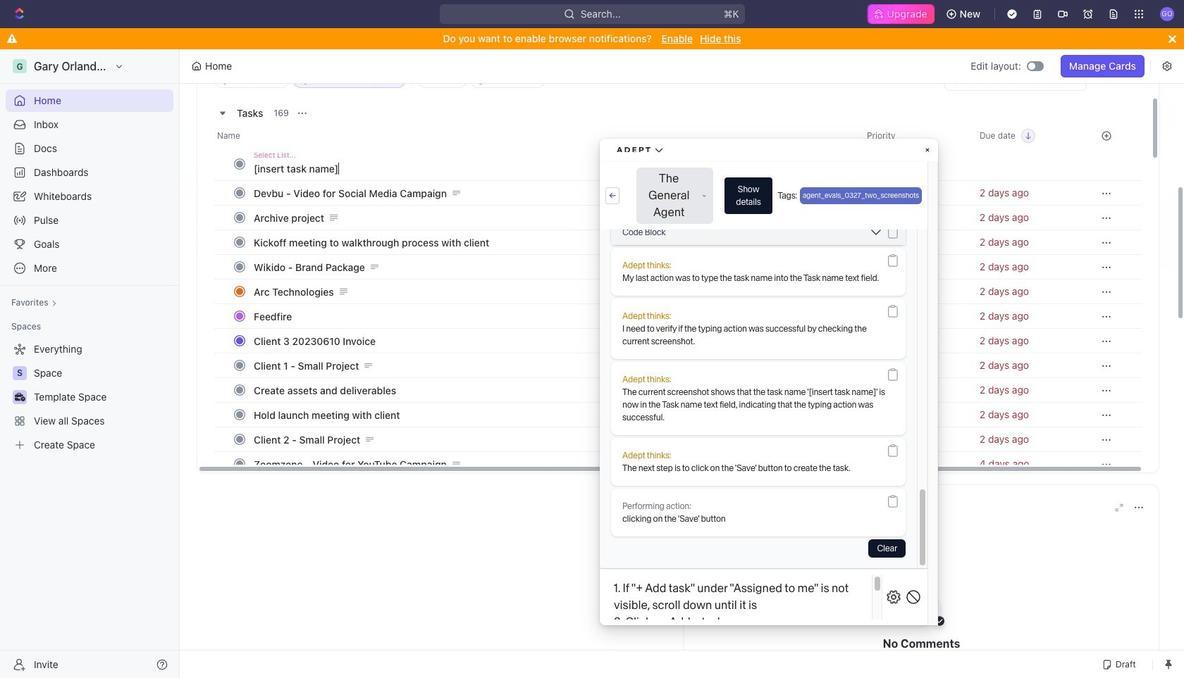 Task type: describe. For each thing, give the bounding box(es) containing it.
3 set priority image from the top
[[859, 254, 971, 280]]

8 set priority image from the top
[[859, 427, 971, 453]]

1 set priority image from the top
[[859, 180, 971, 206]]

Task name or type '/' for commands text field
[[254, 157, 665, 180]]

2 set priority image from the top
[[859, 230, 971, 255]]

tree inside "sidebar" navigation
[[6, 338, 173, 457]]

sidebar navigation
[[0, 49, 183, 679]]



Task type: vqa. For each thing, say whether or not it's contained in the screenshot.
seventh Set priority image
yes



Task type: locate. For each thing, give the bounding box(es) containing it.
6 set priority image from the top
[[859, 378, 971, 403]]

5 set priority image from the top
[[859, 353, 971, 379]]

gary orlando's workspace, , element
[[13, 59, 27, 73]]

set priority image
[[859, 180, 971, 206], [859, 230, 971, 255], [859, 254, 971, 280], [859, 304, 971, 329], [859, 353, 971, 379], [859, 378, 971, 403], [859, 403, 971, 428], [859, 427, 971, 453], [859, 452, 971, 477]]

7 set priority image from the top
[[859, 403, 971, 428]]

tree
[[6, 338, 173, 457]]

9 set priority image from the top
[[859, 452, 971, 477]]

business time image
[[14, 393, 25, 402]]

space, , element
[[13, 367, 27, 381]]

4 set priority image from the top
[[859, 304, 971, 329]]



